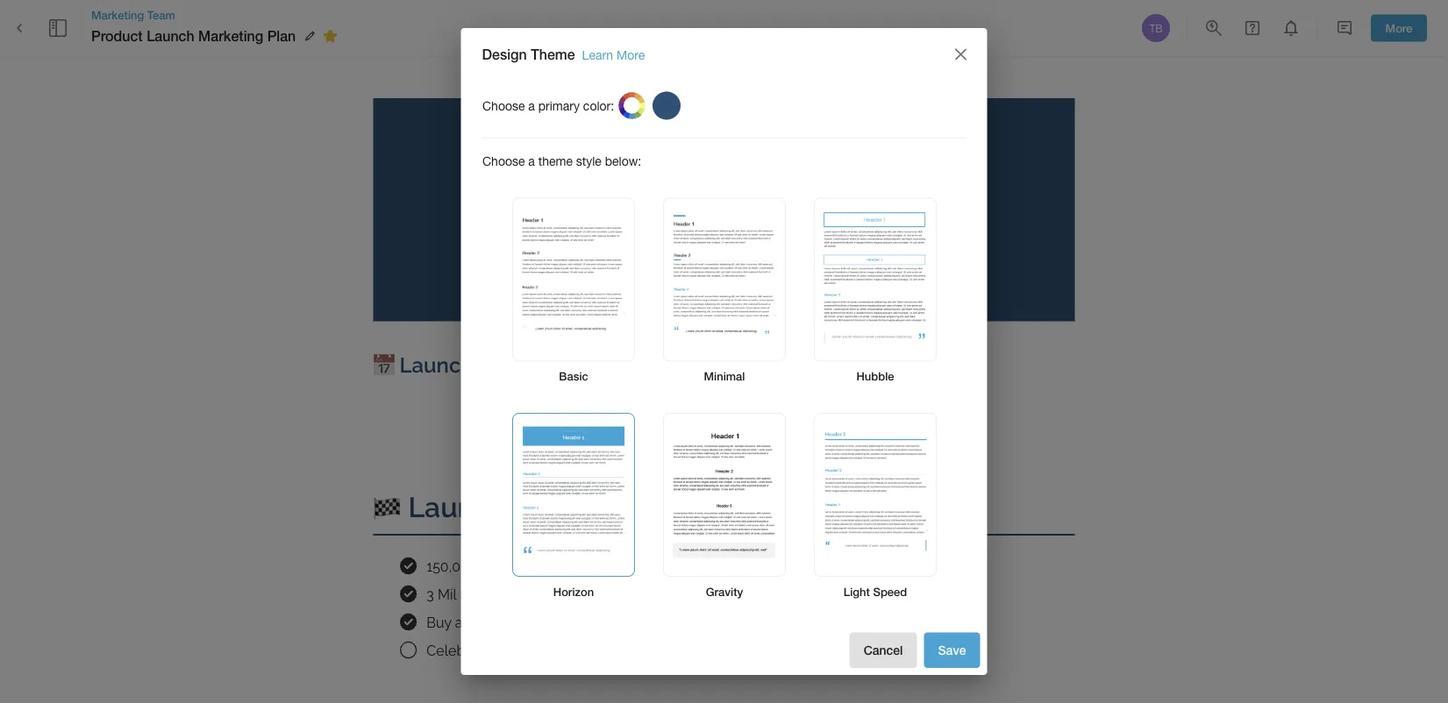 Task type: describe. For each thing, give the bounding box(es) containing it.
remove favorite image
[[320, 26, 341, 47]]

design
[[482, 46, 527, 63]]

🏁 launch goals
[[373, 491, 589, 524]]

marketing team link
[[91, 7, 343, 23]]

hubble
[[856, 370, 894, 383]]

celebrate buying a house!
[[427, 643, 597, 659]]

2022
[[594, 353, 642, 378]]

📅 launch date: jan 1, 2022
[[373, 353, 642, 378]]

basic
[[559, 370, 588, 383]]

light
[[843, 585, 870, 599]]

save button
[[924, 633, 980, 669]]

sell
[[538, 615, 560, 631]]

cancel button
[[850, 633, 917, 669]]

mil
[[438, 587, 457, 603]]

0 vertical spatial plan
[[267, 28, 296, 44]]

more button
[[1371, 15, 1427, 42]]

📅
[[373, 353, 394, 378]]

choose for choose a primary color:
[[482, 98, 525, 113]]

goals
[[514, 491, 589, 524]]

thousand
[[481, 559, 546, 575]]

celebrate
[[427, 643, 491, 659]]

design theme dialog
[[461, 28, 987, 676]]

0 horizontal spatial product launch marketing plan
[[91, 28, 296, 44]]

design theme learn more
[[482, 46, 645, 63]]

buying
[[494, 643, 539, 659]]

style
[[576, 154, 601, 168]]

team
[[147, 8, 175, 21]]

horizon
[[553, 585, 594, 599]]

and
[[510, 615, 534, 631]]

social
[[460, 587, 499, 603]]

150,000 thousand downloads
[[427, 559, 621, 575]]



Task type: vqa. For each thing, say whether or not it's contained in the screenshot.
🏁
yes



Task type: locate. For each thing, give the bounding box(es) containing it.
0 vertical spatial more
[[1386, 21, 1413, 35]]

0 horizontal spatial marketing
[[91, 8, 144, 21]]

2 choose from the top
[[482, 154, 525, 168]]

plan inside product launch marketing plan
[[680, 225, 768, 274]]

1 horizontal spatial product
[[461, 166, 619, 215]]

a left theme on the left top
[[528, 154, 535, 168]]

buy a house and sell my old one!
[[427, 615, 640, 631]]

theme
[[538, 154, 572, 168]]

more inside button
[[1386, 21, 1413, 35]]

a for primary
[[528, 98, 535, 113]]

choose down design
[[482, 98, 525, 113]]

1 horizontal spatial plan
[[680, 225, 768, 274]]

0 horizontal spatial product
[[91, 28, 143, 44]]

1 vertical spatial more
[[617, 48, 645, 62]]

a
[[528, 98, 535, 113], [528, 154, 535, 168], [455, 615, 463, 631], [542, 643, 550, 659]]

a left primary
[[528, 98, 535, 113]]

1 vertical spatial plan
[[680, 225, 768, 274]]

downloads
[[549, 559, 621, 575]]

house
[[466, 615, 506, 631]]

impressions
[[546, 587, 624, 603]]

1 vertical spatial choose
[[482, 154, 525, 168]]

0 vertical spatial choose
[[482, 98, 525, 113]]

launch
[[147, 28, 194, 44], [630, 166, 777, 215], [400, 353, 473, 378], [408, 491, 507, 524]]

0 horizontal spatial plan
[[267, 28, 296, 44]]

1 horizontal spatial more
[[1386, 21, 1413, 35]]

tb
[[1150, 22, 1163, 34]]

3 mil social media impressions
[[427, 587, 624, 603]]

save
[[938, 644, 966, 658]]

0 vertical spatial marketing
[[91, 8, 144, 21]]

plan
[[267, 28, 296, 44], [680, 225, 768, 274]]

a for house
[[455, 615, 463, 631]]

light speed
[[843, 585, 907, 599]]

more
[[1386, 21, 1413, 35], [617, 48, 645, 62]]

house!
[[553, 643, 597, 659]]

150,000
[[427, 559, 478, 575]]

1 vertical spatial marketing
[[198, 28, 263, 44]]

product launch marketing plan
[[91, 28, 296, 44], [461, 166, 998, 274]]

below:
[[605, 154, 641, 168]]

0 vertical spatial product
[[91, 28, 143, 44]]

1 horizontal spatial marketing
[[198, 28, 263, 44]]

a right "buy"
[[455, 615, 463, 631]]

speed
[[873, 585, 907, 599]]

color:
[[583, 98, 614, 113]]

media
[[502, 587, 542, 603]]

cancel
[[864, 644, 903, 658]]

2 vertical spatial marketing
[[788, 166, 988, 215]]

a for theme
[[528, 154, 535, 168]]

tb button
[[1140, 11, 1173, 45]]

choose a primary color:
[[482, 98, 614, 113]]

theme
[[531, 46, 575, 63]]

marketing team
[[91, 8, 175, 21]]

buy
[[427, 615, 452, 631]]

3
[[427, 587, 434, 603]]

jan
[[535, 353, 569, 378]]

learn
[[582, 48, 613, 62]]

choose left theme on the left top
[[482, 154, 525, 168]]

primary
[[538, 98, 579, 113]]

one!
[[612, 615, 640, 631]]

1 vertical spatial product launch marketing plan
[[461, 166, 998, 274]]

my
[[564, 615, 584, 631]]

2 horizontal spatial marketing
[[788, 166, 988, 215]]

0 vertical spatial product launch marketing plan
[[91, 28, 296, 44]]

date:
[[479, 353, 530, 378]]

marketing
[[91, 8, 144, 21], [198, 28, 263, 44], [788, 166, 988, 215]]

1 choose from the top
[[482, 98, 525, 113]]

choose a theme style below:
[[482, 154, 641, 168]]

gravity
[[706, 585, 743, 599]]

more inside design theme learn more
[[617, 48, 645, 62]]

a down sell
[[542, 643, 550, 659]]

product inside product launch marketing plan
[[461, 166, 619, 215]]

1,
[[575, 353, 589, 378]]

product
[[91, 28, 143, 44], [461, 166, 619, 215]]

1 vertical spatial product
[[461, 166, 619, 215]]

product down choose a primary color:
[[461, 166, 619, 215]]

0 horizontal spatial more
[[617, 48, 645, 62]]

choose for choose a theme style below:
[[482, 154, 525, 168]]

old
[[587, 615, 608, 631]]

1 horizontal spatial product launch marketing plan
[[461, 166, 998, 274]]

minimal
[[704, 370, 745, 383]]

product down marketing team
[[91, 28, 143, 44]]

🏁
[[373, 491, 401, 524]]

choose
[[482, 98, 525, 113], [482, 154, 525, 168]]

learn more link
[[582, 48, 645, 62]]



